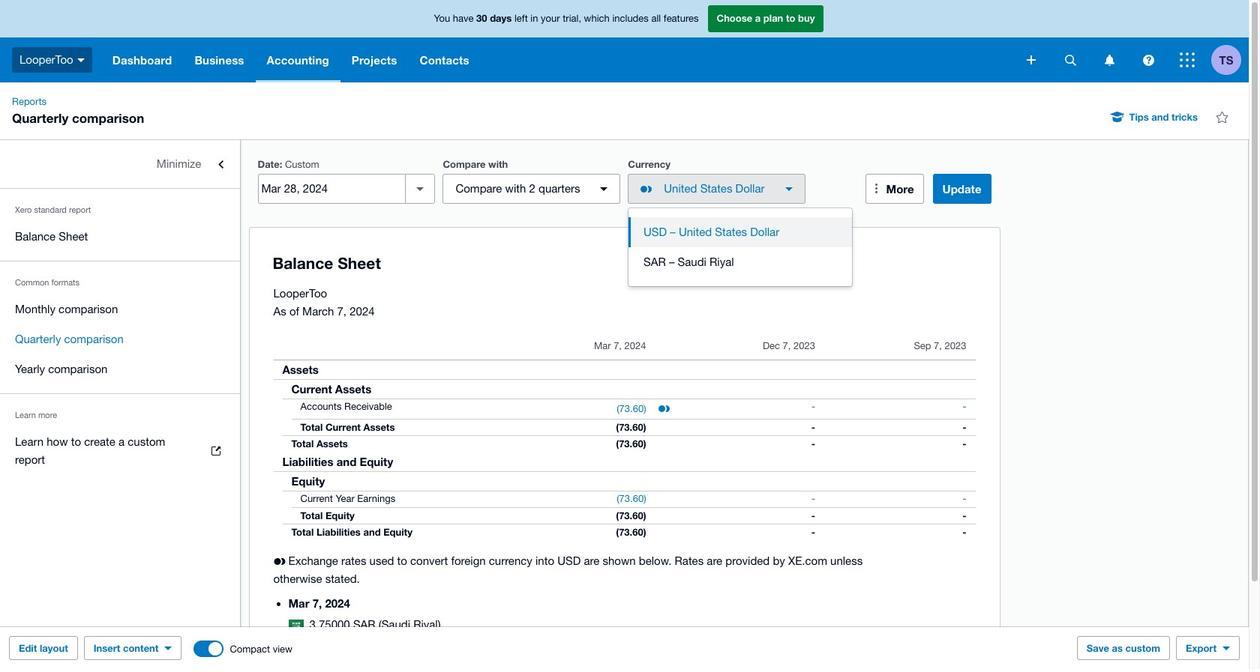 Task type: describe. For each thing, give the bounding box(es) containing it.
current year earnings
[[300, 493, 395, 505]]

unless
[[831, 555, 863, 568]]

more
[[886, 182, 914, 196]]

buy
[[798, 12, 815, 24]]

rates
[[675, 555, 704, 568]]

into
[[536, 555, 554, 568]]

edit layout button
[[9, 637, 78, 661]]

3.75000 sar (saudi riyal)
[[309, 619, 441, 631]]

quarterly inside reports quarterly comparison
[[12, 110, 68, 126]]

to inside exchange rates used to convert foreign currency into usd are shown below. rates are provided by xe.com unless otherwise stated.
[[397, 555, 407, 568]]

svg image
[[1065, 54, 1076, 66]]

as
[[273, 305, 286, 318]]

to left 'buy'
[[786, 12, 796, 24]]

comparison for quarterly comparison
[[64, 333, 124, 346]]

compact
[[230, 644, 270, 655]]

export
[[1186, 643, 1217, 655]]

yearly comparison link
[[0, 355, 240, 385]]

usd – united states dollar button
[[629, 218, 852, 248]]

by
[[773, 555, 785, 568]]

as
[[1112, 643, 1123, 655]]

features
[[664, 13, 699, 24]]

reports quarterly comparison
[[12, 96, 144, 126]]

quarterly comparison link
[[0, 325, 240, 355]]

view
[[273, 644, 293, 655]]

sep
[[914, 341, 931, 352]]

have
[[453, 13, 474, 24]]

equity up used
[[384, 526, 413, 538]]

date : custom
[[258, 158, 319, 170]]

– for usd
[[670, 226, 676, 239]]

with for compare with 2 quarters
[[505, 182, 526, 195]]

to
[[273, 643, 285, 655]]

usd – united states dollar
[[644, 226, 780, 239]]

total current assets
[[300, 421, 395, 433]]

1 (73.60) link from the top
[[608, 402, 655, 417]]

reports link
[[6, 95, 53, 110]]

stated.
[[325, 573, 360, 586]]

liabilities and equity
[[282, 455, 393, 469]]

yearly comparison
[[15, 363, 108, 376]]

3.75000
[[309, 619, 350, 631]]

common formats
[[15, 278, 80, 287]]

accounts
[[300, 401, 342, 413]]

a inside the 'learn how to create a custom report'
[[119, 436, 125, 449]]

currency
[[628, 158, 671, 170]]

save as custom button
[[1077, 637, 1170, 661]]

total equity
[[300, 510, 355, 522]]

dashboard
[[112, 53, 172, 67]]

united inside button
[[679, 226, 712, 239]]

quarterly comparison
[[15, 333, 124, 346]]

1 are from the left
[[584, 555, 600, 568]]

list box containing usd – united states dollar
[[629, 209, 852, 287]]

left
[[515, 13, 528, 24]]

united states dollar
[[664, 182, 765, 195]]

30
[[476, 12, 487, 24]]

year
[[336, 493, 355, 505]]

exchange
[[310, 643, 359, 655]]

more button
[[865, 174, 924, 204]]

contacts
[[420, 53, 469, 67]]

minimize button
[[0, 149, 240, 179]]

shown
[[603, 555, 636, 568]]

assets up current assets
[[282, 363, 319, 377]]

sar – saudi riyal button
[[629, 248, 852, 278]]

formats
[[51, 278, 80, 287]]

dashboard link
[[101, 38, 183, 83]]

choose a plan to buy
[[717, 12, 815, 24]]

2
[[529, 182, 536, 195]]

receivable
[[344, 401, 392, 413]]

all
[[652, 13, 661, 24]]

svg image inside loopertoo popup button
[[77, 58, 85, 62]]

rates,
[[362, 643, 390, 655]]

assets down the receivable
[[364, 421, 395, 433]]

learn for learn how to create a custom report
[[15, 436, 44, 449]]

2 (73.60) link from the top
[[608, 492, 655, 507]]

tips and tricks
[[1130, 111, 1198, 123]]

to right go
[[410, 643, 420, 655]]

choose
[[717, 12, 753, 24]]

(saudi
[[379, 619, 410, 631]]

contacts button
[[408, 38, 481, 83]]

provided
[[726, 555, 770, 568]]

total for total equity
[[300, 510, 323, 522]]

exchange
[[288, 555, 338, 568]]

tricks
[[1172, 111, 1198, 123]]

– for sar
[[669, 256, 675, 269]]

rates
[[341, 555, 366, 568]]

learn more
[[15, 411, 57, 420]]

edit
[[288, 643, 307, 655]]

banner containing ts
[[0, 0, 1249, 83]]

1 vertical spatial liabilities
[[317, 526, 361, 538]]

accounting
[[267, 53, 329, 67]]

compare with
[[443, 158, 508, 170]]

custom
[[285, 159, 319, 170]]

2 vertical spatial 2024
[[325, 597, 350, 610]]

united inside popup button
[[664, 182, 697, 195]]

balance
[[15, 230, 56, 243]]

includes
[[613, 13, 649, 24]]

save
[[1087, 643, 1110, 655]]

used
[[370, 555, 394, 568]]

svg image left 'ts'
[[1180, 53, 1195, 68]]

projects button
[[340, 38, 408, 83]]

(73.60) for total current assets
[[616, 421, 646, 433]]

of
[[290, 305, 299, 318]]

days
[[490, 12, 512, 24]]

create
[[84, 436, 115, 449]]

tips and tricks button
[[1103, 105, 1207, 129]]



Task type: vqa. For each thing, say whether or not it's contained in the screenshot.
the rightmost MAR 7, 2024
yes



Task type: locate. For each thing, give the bounding box(es) containing it.
loopertoo inside loopertoo as of march 7, 2024
[[273, 287, 327, 300]]

learn for learn more
[[15, 411, 36, 420]]

2023 for dec 7, 2023
[[794, 341, 816, 352]]

states
[[700, 182, 733, 195], [715, 226, 747, 239]]

0 vertical spatial united
[[664, 182, 697, 195]]

1 learn from the top
[[15, 411, 36, 420]]

report down learn more
[[15, 454, 45, 467]]

riyal
[[710, 256, 734, 269]]

current up total equity
[[300, 493, 333, 505]]

learn left more
[[15, 411, 36, 420]]

save as custom
[[1087, 643, 1161, 655]]

report
[[69, 206, 91, 215], [15, 454, 45, 467]]

0 vertical spatial loopertoo
[[20, 53, 73, 66]]

yearly
[[15, 363, 45, 376]]

dollar inside popup button
[[736, 182, 765, 195]]

compare up compare with 2 quarters
[[443, 158, 486, 170]]

0 vertical spatial dollar
[[736, 182, 765, 195]]

learn how to create a custom report
[[15, 436, 165, 467]]

0 horizontal spatial 2023
[[794, 341, 816, 352]]

riyal)
[[414, 619, 441, 631]]

0 horizontal spatial usd
[[558, 555, 581, 568]]

1 vertical spatial usd
[[558, 555, 581, 568]]

compare for compare with
[[443, 158, 486, 170]]

dollar up sar – saudi riyal button
[[750, 226, 780, 239]]

0 horizontal spatial loopertoo
[[20, 53, 73, 66]]

1 vertical spatial sar
[[353, 619, 376, 631]]

loopertoo up reports
[[20, 53, 73, 66]]

:
[[280, 158, 282, 170]]

a
[[755, 12, 761, 24], [119, 436, 125, 449]]

sar up to edit exchange rates, go to currencies link
[[353, 619, 376, 631]]

are left the "shown"
[[584, 555, 600, 568]]

and for liabilities
[[337, 455, 357, 469]]

2024
[[350, 305, 375, 318], [625, 341, 646, 352], [325, 597, 350, 610]]

sep 7, 2023
[[914, 341, 967, 352]]

report output element
[[273, 333, 976, 541]]

group containing usd – united states dollar
[[629, 209, 852, 287]]

are right rates
[[707, 555, 723, 568]]

1 vertical spatial with
[[505, 182, 526, 195]]

to right used
[[397, 555, 407, 568]]

and up used
[[363, 526, 381, 538]]

are
[[584, 555, 600, 568], [707, 555, 723, 568]]

1 2023 from the left
[[794, 341, 816, 352]]

plan
[[764, 12, 784, 24]]

equity down liabilities and equity
[[291, 475, 325, 488]]

0 horizontal spatial sar
[[353, 619, 376, 631]]

ts button
[[1212, 38, 1249, 83]]

current down accounts receivable
[[326, 421, 361, 433]]

group
[[629, 209, 852, 287]]

svg image right svg icon
[[1105, 54, 1115, 66]]

1 vertical spatial learn
[[15, 436, 44, 449]]

(73.60) for total assets
[[616, 438, 646, 450]]

compare down compare with
[[456, 182, 502, 195]]

and inside button
[[1152, 111, 1169, 123]]

1 vertical spatial compare
[[456, 182, 502, 195]]

mar
[[594, 341, 611, 352], [288, 597, 310, 610]]

0 vertical spatial sar
[[644, 256, 666, 269]]

custom
[[128, 436, 165, 449], [1126, 643, 1161, 655]]

united down the currency
[[664, 182, 697, 195]]

0 vertical spatial a
[[755, 12, 761, 24]]

total for total liabilities and equity
[[291, 526, 314, 538]]

united up saudi
[[679, 226, 712, 239]]

usd inside exchange rates used to convert foreign currency into usd are shown below. rates are provided by xe.com unless otherwise stated.
[[558, 555, 581, 568]]

and right tips
[[1152, 111, 1169, 123]]

layout
[[40, 643, 68, 655]]

comparison for monthly comparison
[[59, 303, 118, 316]]

1 horizontal spatial mar 7, 2024
[[594, 341, 646, 352]]

0 vertical spatial learn
[[15, 411, 36, 420]]

list box
[[629, 209, 852, 287]]

export button
[[1176, 637, 1240, 661]]

Select end date field
[[258, 175, 405, 203]]

0 vertical spatial liabilities
[[282, 455, 333, 469]]

report up sheet
[[69, 206, 91, 215]]

0 vertical spatial and
[[1152, 111, 1169, 123]]

comparison inside "link"
[[59, 303, 118, 316]]

1 horizontal spatial loopertoo
[[273, 287, 327, 300]]

0 vertical spatial states
[[700, 182, 733, 195]]

0 horizontal spatial and
[[337, 455, 357, 469]]

custom right as
[[1126, 643, 1161, 655]]

balance sheet link
[[0, 222, 240, 252]]

loopertoo up of
[[273, 287, 327, 300]]

svg image up tips and tricks button
[[1143, 54, 1154, 66]]

comparison down formats
[[59, 303, 118, 316]]

– up sar – saudi riyal
[[670, 226, 676, 239]]

update button
[[933, 174, 991, 204]]

1 horizontal spatial mar
[[594, 341, 611, 352]]

content
[[123, 643, 159, 655]]

with up compare with 2 quarters
[[488, 158, 508, 170]]

learn down learn more
[[15, 436, 44, 449]]

svg image
[[1180, 53, 1195, 68], [1105, 54, 1115, 66], [1143, 54, 1154, 66], [1027, 56, 1036, 65], [77, 58, 85, 62]]

1 horizontal spatial custom
[[1126, 643, 1161, 655]]

–
[[670, 226, 676, 239], [669, 256, 675, 269]]

1 vertical spatial loopertoo
[[273, 287, 327, 300]]

1 horizontal spatial and
[[363, 526, 381, 538]]

1 vertical spatial mar
[[288, 597, 310, 610]]

1 vertical spatial report
[[15, 454, 45, 467]]

1 vertical spatial custom
[[1126, 643, 1161, 655]]

1 horizontal spatial report
[[69, 206, 91, 215]]

states inside popup button
[[700, 182, 733, 195]]

tips
[[1130, 111, 1149, 123]]

march
[[302, 305, 334, 318]]

0 vertical spatial report
[[69, 206, 91, 215]]

monthly comparison link
[[0, 295, 240, 325]]

total up total assets
[[300, 421, 323, 433]]

date
[[258, 158, 280, 170]]

business button
[[183, 38, 256, 83]]

1 vertical spatial 2024
[[625, 341, 646, 352]]

loopertoo for loopertoo as of march 7, 2024
[[273, 287, 327, 300]]

dollar up 'usd – united states dollar' button
[[736, 182, 765, 195]]

how
[[47, 436, 68, 449]]

to inside the 'learn how to create a custom report'
[[71, 436, 81, 449]]

current for year
[[300, 493, 333, 505]]

quarterly
[[12, 110, 68, 126], [15, 333, 61, 346]]

1 vertical spatial quarterly
[[15, 333, 61, 346]]

0 horizontal spatial are
[[584, 555, 600, 568]]

equity down the year
[[326, 510, 355, 522]]

update
[[943, 182, 982, 196]]

1 vertical spatial states
[[715, 226, 747, 239]]

equity up earnings
[[360, 455, 393, 469]]

mar 7, 2024 inside report output element
[[594, 341, 646, 352]]

compare
[[443, 158, 486, 170], [456, 182, 502, 195]]

comparison inside reports quarterly comparison
[[72, 110, 144, 126]]

2024 inside report output element
[[625, 341, 646, 352]]

1 vertical spatial –
[[669, 256, 675, 269]]

saudi
[[678, 256, 707, 269]]

2023 right the sep
[[945, 341, 967, 352]]

balance sheet
[[15, 230, 88, 243]]

add to favourites image
[[1207, 102, 1237, 132]]

1 horizontal spatial are
[[707, 555, 723, 568]]

2 learn from the top
[[15, 436, 44, 449]]

and
[[1152, 111, 1169, 123], [337, 455, 357, 469], [363, 526, 381, 538]]

comparison for yearly comparison
[[48, 363, 108, 376]]

0 vertical spatial mar
[[594, 341, 611, 352]]

0 vertical spatial –
[[670, 226, 676, 239]]

currency
[[489, 555, 533, 568]]

0 horizontal spatial mar 7, 2024
[[288, 597, 350, 610]]

with left 2
[[505, 182, 526, 195]]

common
[[15, 278, 49, 287]]

and down total assets
[[337, 455, 357, 469]]

loopertoo for loopertoo
[[20, 53, 73, 66]]

current for assets
[[291, 383, 332, 396]]

sar inside button
[[644, 256, 666, 269]]

xero
[[15, 206, 32, 215]]

xero standard report
[[15, 206, 91, 215]]

a left plan
[[755, 12, 761, 24]]

comparison down quarterly comparison
[[48, 363, 108, 376]]

dollar inside button
[[750, 226, 780, 239]]

compact view
[[230, 644, 293, 655]]

list of convenience dates image
[[405, 174, 435, 204]]

0 vertical spatial compare
[[443, 158, 486, 170]]

states up riyal
[[715, 226, 747, 239]]

comparison down the monthly comparison "link"
[[64, 333, 124, 346]]

1 horizontal spatial usd
[[644, 226, 667, 239]]

1 vertical spatial and
[[337, 455, 357, 469]]

1 vertical spatial dollar
[[750, 226, 780, 239]]

total
[[300, 421, 323, 433], [291, 438, 314, 450], [300, 510, 323, 522], [291, 526, 314, 538]]

7, inside loopertoo as of march 7, 2024
[[337, 305, 347, 318]]

report inside the 'learn how to create a custom report'
[[15, 454, 45, 467]]

total down current year earnings
[[300, 510, 323, 522]]

you have 30 days left in your trial, which includes all features
[[434, 12, 699, 24]]

(73.60) for total equity
[[616, 510, 646, 522]]

0 vertical spatial current
[[291, 383, 332, 396]]

loopertoo as of march 7, 2024
[[273, 287, 375, 318]]

0 horizontal spatial mar
[[288, 597, 310, 610]]

insert content
[[94, 643, 159, 655]]

custom inside the 'learn how to create a custom report'
[[128, 436, 165, 449]]

0 vertical spatial usd
[[644, 226, 667, 239]]

assets up liabilities and equity
[[317, 438, 348, 450]]

custom right create
[[128, 436, 165, 449]]

to right the how
[[71, 436, 81, 449]]

monthly comparison
[[15, 303, 118, 316]]

1 vertical spatial (73.60) link
[[608, 492, 655, 507]]

total down total equity
[[291, 526, 314, 538]]

0 vertical spatial custom
[[128, 436, 165, 449]]

with
[[488, 158, 508, 170], [505, 182, 526, 195]]

edit layout
[[19, 643, 68, 655]]

2 vertical spatial current
[[300, 493, 333, 505]]

total for total assets
[[291, 438, 314, 450]]

with for compare with
[[488, 158, 508, 170]]

2 vertical spatial and
[[363, 526, 381, 538]]

– left saudi
[[669, 256, 675, 269]]

banner
[[0, 0, 1249, 83]]

1 vertical spatial a
[[119, 436, 125, 449]]

current
[[291, 383, 332, 396], [326, 421, 361, 433], [300, 493, 333, 505]]

(73.60) for total liabilities and equity
[[616, 526, 646, 538]]

0 vertical spatial 2024
[[350, 305, 375, 318]]

2 horizontal spatial and
[[1152, 111, 1169, 123]]

1 horizontal spatial sar
[[644, 256, 666, 269]]

loopertoo inside popup button
[[20, 53, 73, 66]]

loopertoo button
[[0, 38, 101, 83]]

2023 for sep 7, 2023
[[945, 341, 967, 352]]

1 vertical spatial united
[[679, 226, 712, 239]]

custom inside button
[[1126, 643, 1161, 655]]

usd right into
[[558, 555, 581, 568]]

and for tips
[[1152, 111, 1169, 123]]

sar left saudi
[[644, 256, 666, 269]]

total assets
[[291, 438, 348, 450]]

0 horizontal spatial custom
[[128, 436, 165, 449]]

total for total current assets
[[300, 421, 323, 433]]

1 vertical spatial current
[[326, 421, 361, 433]]

trial,
[[563, 13, 581, 24]]

learn how to create a custom report link
[[0, 428, 240, 476]]

a right create
[[119, 436, 125, 449]]

states up usd – united states dollar on the right of the page
[[700, 182, 733, 195]]

1 horizontal spatial 2023
[[945, 341, 967, 352]]

monthly
[[15, 303, 55, 316]]

current assets
[[291, 383, 372, 396]]

2023 right dec
[[794, 341, 816, 352]]

2024 inside loopertoo as of march 7, 2024
[[350, 305, 375, 318]]

learn inside the 'learn how to create a custom report'
[[15, 436, 44, 449]]

earnings
[[357, 493, 395, 505]]

1 vertical spatial mar 7, 2024
[[288, 597, 350, 610]]

mar 7, 2024
[[594, 341, 646, 352], [288, 597, 350, 610]]

insert content button
[[84, 637, 182, 661]]

usd inside button
[[644, 226, 667, 239]]

0 vertical spatial with
[[488, 158, 508, 170]]

insert
[[94, 643, 120, 655]]

quarters
[[539, 182, 580, 195]]

svg image up reports quarterly comparison
[[77, 58, 85, 62]]

assets up accounts receivable
[[335, 383, 372, 396]]

0 vertical spatial quarterly
[[12, 110, 68, 126]]

0 horizontal spatial a
[[119, 436, 125, 449]]

Report title field
[[269, 247, 970, 281]]

liabilities down total equity
[[317, 526, 361, 538]]

accounting button
[[256, 38, 340, 83]]

liabilities
[[282, 455, 333, 469], [317, 526, 361, 538]]

comparison up "minimize" button
[[72, 110, 144, 126]]

2 are from the left
[[707, 555, 723, 568]]

states inside button
[[715, 226, 747, 239]]

1 horizontal spatial a
[[755, 12, 761, 24]]

2 2023 from the left
[[945, 341, 967, 352]]

which
[[584, 13, 610, 24]]

0 horizontal spatial report
[[15, 454, 45, 467]]

svg image left svg icon
[[1027, 56, 1036, 65]]

quarterly down monthly
[[15, 333, 61, 346]]

usd up sar – saudi riyal
[[644, 226, 667, 239]]

current up the "accounts"
[[291, 383, 332, 396]]

total up liabilities and equity
[[291, 438, 314, 450]]

compare for compare with 2 quarters
[[456, 182, 502, 195]]

liabilities down total assets
[[282, 455, 333, 469]]

0 vertical spatial mar 7, 2024
[[594, 341, 646, 352]]

0 vertical spatial (73.60) link
[[608, 402, 655, 417]]

ts
[[1220, 53, 1234, 66]]

sar – saudi riyal
[[644, 256, 734, 269]]

exchange currency details image
[[649, 394, 679, 424]]

mar inside report output element
[[594, 341, 611, 352]]

quarterly down the reports link
[[12, 110, 68, 126]]



